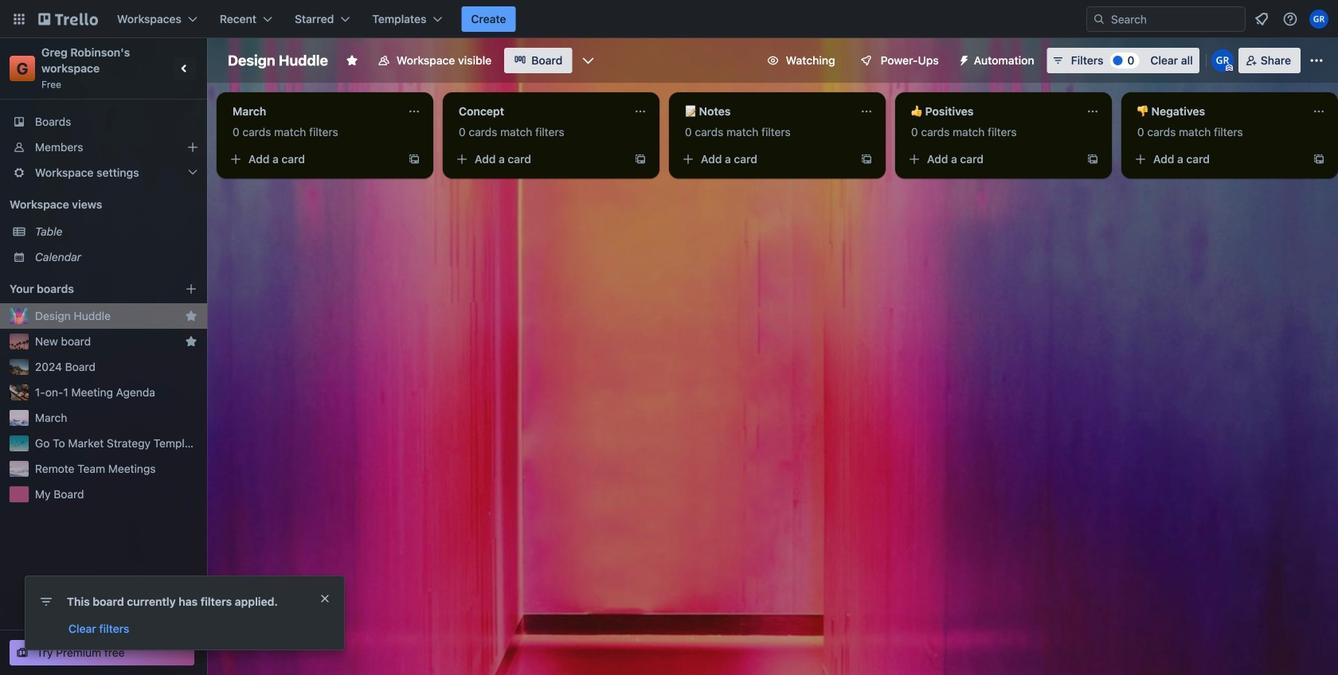 Task type: vqa. For each thing, say whether or not it's contained in the screenshot.
template board ICON
no



Task type: describe. For each thing, give the bounding box(es) containing it.
back to home image
[[38, 6, 98, 32]]

sm image
[[952, 48, 974, 70]]

your boards with 8 items element
[[10, 280, 161, 299]]

star or unstar board image
[[346, 54, 358, 67]]

add board image
[[185, 283, 198, 296]]

show menu image
[[1309, 53, 1325, 69]]

Board name text field
[[220, 48, 336, 73]]

open information menu image
[[1283, 11, 1299, 27]]

1 create from template… image from the left
[[408, 153, 421, 166]]

2 create from template… image from the left
[[861, 153, 873, 166]]

greg robinson (gregrobinson96) image
[[1310, 10, 1329, 29]]



Task type: locate. For each thing, give the bounding box(es) containing it.
0 notifications image
[[1253, 10, 1272, 29]]

4 create from template… image from the left
[[1313, 153, 1326, 166]]

create from template… image
[[408, 153, 421, 166], [861, 153, 873, 166], [1087, 153, 1100, 166], [1313, 153, 1326, 166]]

create from template… image
[[634, 153, 647, 166]]

greg robinson (gregrobinson96) image
[[1212, 49, 1234, 72]]

this member is an admin of this board. image
[[1226, 65, 1233, 72]]

None text field
[[223, 99, 402, 124], [676, 99, 854, 124], [1128, 99, 1307, 124], [223, 99, 402, 124], [676, 99, 854, 124], [1128, 99, 1307, 124]]

alert
[[25, 577, 344, 650]]

1 starred icon image from the top
[[185, 310, 198, 323]]

3 create from template… image from the left
[[1087, 153, 1100, 166]]

None text field
[[449, 99, 628, 124], [902, 99, 1081, 124], [449, 99, 628, 124], [902, 99, 1081, 124]]

2 starred icon image from the top
[[185, 335, 198, 348]]

starred icon image
[[185, 310, 198, 323], [185, 335, 198, 348]]

customize views image
[[580, 53, 596, 69]]

dismiss flag image
[[319, 593, 331, 606]]

primary element
[[0, 0, 1339, 38]]

0 vertical spatial starred icon image
[[185, 310, 198, 323]]

search image
[[1093, 13, 1106, 25]]

1 vertical spatial starred icon image
[[185, 335, 198, 348]]

workspace navigation collapse icon image
[[174, 57, 196, 80]]

Search field
[[1106, 8, 1245, 30]]



